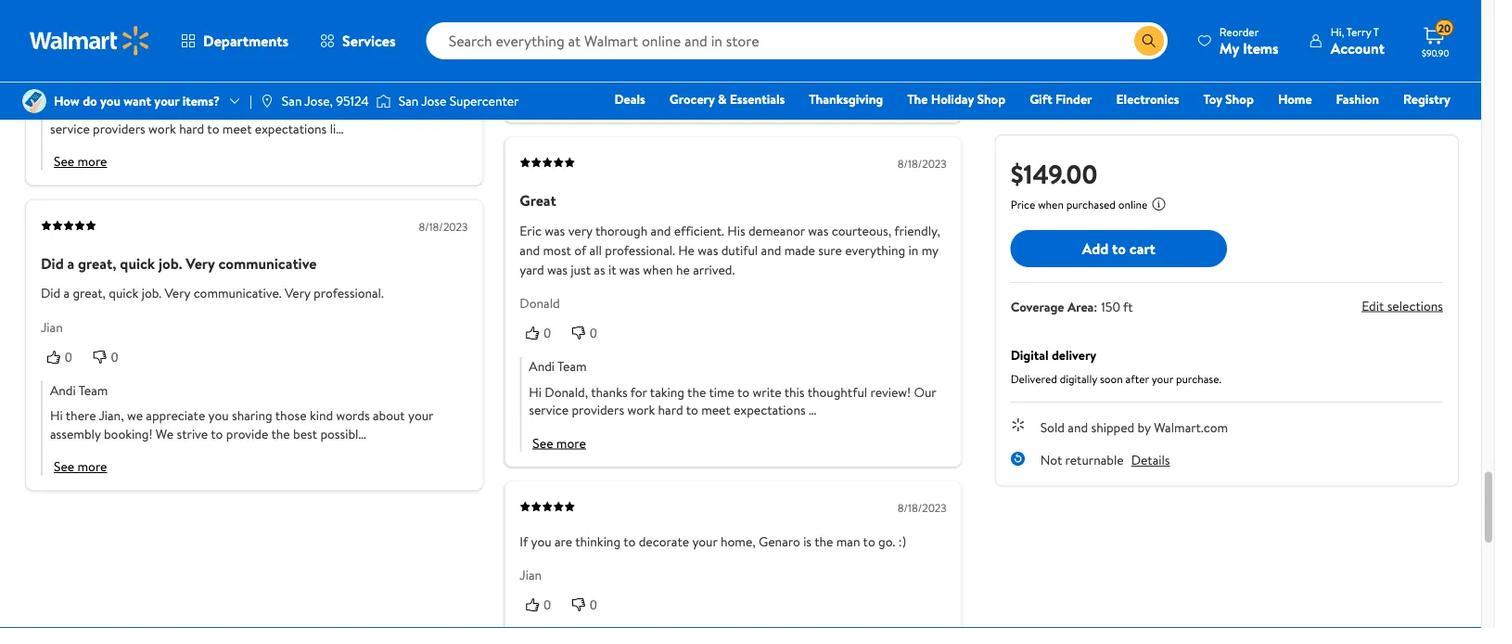 Task type: vqa. For each thing, say whether or not it's contained in the screenshot.
year
no



Task type: describe. For each thing, give the bounding box(es) containing it.
for for hi donald, thanks for taking the time to write this thoughtful review! our service providers work hard to meet expectations ...
[[631, 383, 647, 401]]

we
[[156, 424, 174, 443]]

services button
[[304, 19, 412, 63]]

8/18/2023 for did a great, quick job. very communicative
[[419, 219, 468, 234]]

it
[[609, 260, 616, 278]]

just
[[571, 260, 591, 278]]

0 vertical spatial write
[[753, 39, 782, 57]]

for for hi kara, thanks for taking the time to write this thoughtful review! our service providers work hard to meet expectations li...
[[136, 101, 153, 119]]

and down 'demeanor'
[[761, 241, 781, 259]]

registry link
[[1395, 89, 1459, 109]]

the inside andi team hi kara, thanks for taking the time to write this thoughtful review! our service providers work hard to meet expectations li...
[[193, 101, 212, 119]]

see more for great
[[533, 434, 586, 452]]

1 andi team hi donald, thanks for taking the time to write this thoughtful review! our service providers work hard to meet expectations ... from the top
[[529, 13, 936, 75]]

hi for hi donald, thanks for taking the time to write this thoughtful review! our service providers work hard to meet expectations ...
[[529, 383, 542, 401]]

Search search field
[[426, 22, 1168, 59]]

0 horizontal spatial jian
[[41, 318, 63, 336]]

this for hi donald, thanks for taking the time to write this thoughtful review! our service providers work hard to meet expectations ...
[[785, 383, 805, 401]]

digital delivery delivered digitally soon after your purchase.
[[1011, 346, 1222, 387]]

0 vertical spatial see more
[[54, 152, 107, 170]]

eric was very thorough and efficient. his demeanor was courteous, friendly, and most of all professional. he was dutiful and made sure everything in my yard was just as it was when he arrived.
[[520, 221, 941, 278]]

thanks for hi kara, thanks for taking the time to write this thoughtful review! our service providers work hard to meet expectations li...
[[97, 101, 134, 119]]

most
[[543, 241, 571, 259]]

search icon image
[[1142, 33, 1157, 48]]

communicative.
[[194, 284, 282, 302]]

how
[[54, 92, 80, 110]]

walmart image
[[30, 26, 150, 56]]

thanks for hi donald, thanks for taking the time to write this thoughtful review! our service providers work hard to meet expectations ...
[[591, 383, 628, 401]]

deals link
[[606, 89, 654, 109]]

grocery
[[670, 90, 715, 108]]

andi for hi there jian, we appreciate you sharing those kind words about your assembly booking! we strive to provide the best possibl...
[[50, 381, 76, 399]]

work for hi kara, thanks for taking the time to write this thoughtful review! our service providers work hard to meet expectations li...
[[149, 119, 176, 137]]

best
[[293, 424, 317, 443]]

was up sure
[[808, 221, 829, 239]]

details
[[1132, 451, 1170, 469]]

taking for hi donald, thanks for taking the time to write this thoughtful review! our service providers work hard to meet expectations ...
[[650, 383, 685, 401]]

price when purchased online
[[1011, 197, 1148, 212]]

quick for communicative
[[120, 253, 155, 273]]

a for did a great, quick job. very communicative. very professional.
[[64, 284, 70, 302]]

dutiful
[[721, 241, 758, 259]]

see more button for did a great, quick job. very communicative
[[54, 457, 107, 476]]

the
[[908, 90, 928, 108]]

2 horizontal spatial you
[[531, 532, 552, 550]]

1 shop from the left
[[977, 90, 1006, 108]]

genaro
[[759, 532, 800, 550]]

meet for hi kara, thanks for taking the time to write this thoughtful review! our service providers work hard to meet expectations li...
[[223, 119, 252, 137]]

very
[[568, 221, 593, 239]]

1 donald, from the top
[[545, 39, 588, 57]]

debit
[[1340, 116, 1372, 134]]

those
[[275, 406, 307, 424]]

toy shop link
[[1195, 89, 1263, 109]]

essentials
[[730, 90, 785, 108]]

0 vertical spatial taking
[[650, 39, 685, 57]]

0 vertical spatial our
[[914, 39, 936, 57]]

gift
[[1030, 90, 1053, 108]]

your inside andi team hi there jian, we appreciate you sharing those kind words about your assembly booking! we strive to provide the best possibl...
[[408, 406, 433, 424]]

job. for communicative
[[159, 253, 182, 273]]

1 ... from the top
[[809, 57, 817, 75]]

thanksgiving
[[809, 90, 883, 108]]

see more button for great
[[533, 434, 586, 452]]

work for hi donald, thanks for taking the time to write this thoughtful review! our service providers work hard to meet expectations ...
[[628, 401, 655, 419]]

was up arrived. on the left of page
[[698, 241, 718, 259]]

selections
[[1388, 296, 1444, 314]]

0 vertical spatial you
[[100, 92, 121, 110]]

strive
[[177, 424, 208, 443]]

0 vertical spatial meet
[[702, 57, 731, 75]]

of
[[575, 241, 587, 259]]

possibl...
[[320, 424, 366, 443]]

0 vertical spatial thoughtful
[[808, 39, 868, 57]]

thinking
[[575, 532, 621, 550]]

add
[[1082, 238, 1109, 259]]

review! for hi kara, thanks for taking the time to write this thoughtful review! our service providers work hard to meet expectations li...
[[376, 101, 417, 119]]

online
[[1119, 197, 1148, 212]]

coverage
[[1011, 298, 1065, 316]]

purchased
[[1067, 197, 1116, 212]]

expectations for hi kara, thanks for taking the time to write this thoughtful review! our service providers work hard to meet expectations li...
[[255, 119, 327, 137]]

are
[[555, 532, 573, 550]]

registry one debit
[[1309, 90, 1451, 134]]

our for hi kara, thanks for taking the time to write this thoughtful review! our service providers work hard to meet expectations li...
[[420, 101, 442, 119]]

account
[[1331, 38, 1385, 58]]

thanksgiving link
[[801, 89, 892, 109]]

toy shop
[[1204, 90, 1254, 108]]

very for communicative.
[[165, 284, 190, 302]]

grocery & essentials
[[670, 90, 785, 108]]

edit selections
[[1362, 296, 1444, 314]]

0 vertical spatial see more button
[[54, 152, 107, 170]]

this for hi kara, thanks for taking the time to write this thoughtful review! our service providers work hard to meet expectations li...
[[290, 101, 311, 119]]

all
[[590, 241, 602, 259]]

see for great
[[533, 434, 553, 452]]

one debit link
[[1300, 115, 1380, 135]]

great
[[520, 190, 556, 211]]

hi for hi there jian, we appreciate you sharing those kind words about your assembly booking! we strive to provide the best possibl...
[[50, 406, 63, 424]]

terry
[[1347, 24, 1372, 39]]

eric
[[520, 221, 542, 239]]

man
[[837, 532, 860, 550]]

Walmart Site-Wide search field
[[426, 22, 1168, 59]]

and down eric
[[520, 241, 540, 259]]

0 vertical spatial providers
[[572, 57, 624, 75]]

2 vertical spatial 8/18/2023
[[898, 500, 947, 516]]

a for did a great, quick job. very communicative
[[67, 253, 74, 273]]

did a great, quick job. very communicative
[[41, 253, 317, 273]]

reorder my items
[[1220, 24, 1279, 58]]

made
[[785, 241, 815, 259]]

departments button
[[165, 19, 304, 63]]

great, for did a great, quick job. very communicative
[[78, 253, 116, 273]]

hi, terry t account
[[1331, 24, 1385, 58]]

not returnable details
[[1041, 451, 1170, 469]]

0 vertical spatial for
[[631, 39, 647, 57]]

legal information image
[[1152, 197, 1167, 212]]

was right 'it'
[[620, 260, 640, 278]]

my
[[922, 241, 939, 259]]

clear search field text image
[[1112, 33, 1127, 48]]

more for great
[[556, 434, 586, 452]]

digitally
[[1060, 371, 1098, 387]]

andi team hi there jian, we appreciate you sharing those kind words about your assembly booking! we strive to provide the best possibl...
[[50, 381, 433, 443]]

write for hi donald, thanks for taking the time to write this thoughtful review! our service providers work hard to meet expectations ...
[[753, 383, 782, 401]]

fashion link
[[1328, 89, 1388, 109]]

li...
[[330, 119, 344, 137]]

coverage area : 150 ft
[[1011, 298, 1133, 316]]

expectations for hi donald, thanks for taking the time to write this thoughtful review! our service providers work hard to meet expectations ...
[[734, 401, 806, 419]]

add to cart button
[[1011, 230, 1227, 267]]

there
[[66, 406, 96, 424]]

is
[[804, 532, 812, 550]]

home,
[[721, 532, 756, 550]]

hard for hi kara, thanks for taking the time to write this thoughtful review! our service providers work hard to meet expectations li...
[[179, 119, 204, 137]]

after
[[1126, 371, 1149, 387]]

the holiday shop
[[908, 90, 1006, 108]]

walmart+ link
[[1387, 115, 1459, 135]]

if
[[520, 532, 528, 550]]

the holiday shop link
[[899, 89, 1014, 109]]

our for hi donald, thanks for taking the time to write this thoughtful review! our service providers work hard to meet expectations ...
[[914, 383, 936, 401]]

my
[[1220, 38, 1239, 58]]

to inside andi team hi there jian, we appreciate you sharing those kind words about your assembly booking! we strive to provide the best possibl...
[[211, 424, 223, 443]]

the inside andi team hi there jian, we appreciate you sharing those kind words about your assembly booking! we strive to provide the best possibl...
[[271, 424, 290, 443]]

in
[[909, 241, 919, 259]]

by
[[1138, 418, 1151, 436]]

2 andi team hi donald, thanks for taking the time to write this thoughtful review! our service providers work hard to meet expectations ... from the top
[[529, 357, 936, 419]]

electronics
[[1117, 90, 1180, 108]]



Task type: locate. For each thing, give the bounding box(es) containing it.
san for san jose, 95124
[[282, 92, 302, 110]]

1 vertical spatial for
[[136, 101, 153, 119]]

0 vertical spatial this
[[785, 39, 805, 57]]

hi for hi kara, thanks for taking the time to write this thoughtful review! our service providers work hard to meet expectations li...
[[50, 101, 63, 119]]

expectations
[[734, 57, 806, 75], [255, 119, 327, 137], [734, 401, 806, 419]]

2 vertical spatial our
[[914, 383, 936, 401]]

1 vertical spatial you
[[208, 406, 229, 424]]

expectations inside andi team hi kara, thanks for taking the time to write this thoughtful review! our service providers work hard to meet expectations li...
[[255, 119, 327, 137]]

andi team hi kara, thanks for taking the time to write this thoughtful review! our service providers work hard to meet expectations li...
[[50, 76, 442, 137]]

0 vertical spatial andi team hi donald, thanks for taking the time to write this thoughtful review! our service providers work hard to meet expectations ...
[[529, 13, 936, 75]]

san left the jose
[[399, 92, 419, 110]]

the
[[688, 39, 706, 57], [193, 101, 212, 119], [688, 383, 706, 401], [271, 424, 290, 443], [815, 532, 833, 550]]

thanks inside andi team hi kara, thanks for taking the time to write this thoughtful review! our service providers work hard to meet expectations li...
[[97, 101, 134, 119]]

quick
[[120, 253, 155, 273], [109, 284, 139, 302]]

was down most at the top left of page
[[547, 260, 568, 278]]

2 vertical spatial thoughtful
[[808, 383, 868, 401]]

san jose supercenter
[[399, 92, 519, 110]]

1 vertical spatial see more button
[[533, 434, 586, 452]]

shop right toy
[[1226, 90, 1254, 108]]

professional.
[[605, 241, 675, 259], [314, 284, 384, 302]]

quick for communicative.
[[109, 284, 139, 302]]

0 vertical spatial jian
[[41, 318, 63, 336]]

kind
[[310, 406, 333, 424]]

0 vertical spatial a
[[67, 253, 74, 273]]

team for hi there jian, we appreciate you sharing those kind words about your assembly booking! we strive to provide the best possibl...
[[79, 381, 108, 399]]

|
[[250, 92, 252, 110]]

very for communicative
[[186, 253, 215, 273]]

write inside andi team hi kara, thanks for taking the time to write this thoughtful review! our service providers work hard to meet expectations li...
[[259, 101, 288, 119]]

your right the want
[[154, 92, 179, 110]]

1 horizontal spatial  image
[[260, 94, 274, 109]]

time for hi kara, thanks for taking the time to write this thoughtful review! our service providers work hard to meet expectations li...
[[215, 101, 240, 119]]

1 vertical spatial 8/18/2023
[[419, 219, 468, 234]]

20
[[1439, 20, 1451, 36]]

providers
[[572, 57, 624, 75], [93, 119, 145, 137], [572, 401, 624, 419]]

see more button
[[54, 152, 107, 170], [533, 434, 586, 452], [54, 457, 107, 476]]

sharing
[[232, 406, 272, 424]]

electronics link
[[1108, 89, 1188, 109]]

1 vertical spatial andi team hi donald, thanks for taking the time to write this thoughtful review! our service providers work hard to meet expectations ...
[[529, 357, 936, 419]]

work inside andi team hi kara, thanks for taking the time to write this thoughtful review! our service providers work hard to meet expectations li...
[[149, 119, 176, 137]]

1 vertical spatial providers
[[93, 119, 145, 137]]

0 horizontal spatial professional.
[[314, 284, 384, 302]]

1 horizontal spatial when
[[1038, 197, 1064, 212]]

2 vertical spatial review!
[[871, 383, 911, 401]]

0 vertical spatial see
[[54, 152, 74, 170]]

0 vertical spatial 8/18/2023
[[898, 156, 947, 172]]

1 vertical spatial ...
[[809, 401, 817, 419]]

home
[[1278, 90, 1312, 108]]

he
[[676, 260, 690, 278]]

professional. inside eric was very thorough and efficient. his demeanor was courteous, friendly, and most of all professional. he was dutiful and made sure everything in my yard was just as it was when he arrived.
[[605, 241, 675, 259]]

toy
[[1204, 90, 1223, 108]]

1 vertical spatial thanks
[[97, 101, 134, 119]]

1 vertical spatial hard
[[179, 119, 204, 137]]

san left jose,
[[282, 92, 302, 110]]

donald
[[520, 294, 560, 312]]

0 horizontal spatial san
[[282, 92, 302, 110]]

your
[[154, 92, 179, 110], [1152, 371, 1174, 387], [408, 406, 433, 424], [692, 532, 718, 550]]

0 vertical spatial professional.
[[605, 241, 675, 259]]

1 horizontal spatial you
[[208, 406, 229, 424]]

thoughtful for hi donald, thanks for taking the time to write this thoughtful review! our service providers work hard to meet expectations ...
[[808, 383, 868, 401]]

1 vertical spatial our
[[420, 101, 442, 119]]

1 vertical spatial a
[[64, 284, 70, 302]]

did
[[41, 253, 64, 273], [41, 284, 60, 302]]

2 vertical spatial more
[[77, 457, 107, 476]]

2 vertical spatial hard
[[658, 401, 683, 419]]

team inside andi team hi kara, thanks for taking the time to write this thoughtful review! our service providers work hard to meet expectations li...
[[79, 76, 108, 94]]

2 vertical spatial see more
[[54, 457, 107, 476]]

1 horizontal spatial san
[[399, 92, 419, 110]]

0 vertical spatial quick
[[120, 253, 155, 273]]

1 vertical spatial service
[[50, 119, 90, 137]]

san for san jose supercenter
[[399, 92, 419, 110]]

1 vertical spatial jian
[[520, 566, 542, 584]]

time inside andi team hi kara, thanks for taking the time to write this thoughtful review! our service providers work hard to meet expectations li...
[[215, 101, 240, 119]]

walmart+
[[1396, 116, 1451, 134]]

we
[[127, 406, 143, 424]]

team inside andi team hi there jian, we appreciate you sharing those kind words about your assembly booking! we strive to provide the best possibl...
[[79, 381, 108, 399]]

0 horizontal spatial when
[[643, 260, 673, 278]]

0 vertical spatial time
[[709, 39, 735, 57]]

see for did a great, quick job. very communicative
[[54, 457, 74, 476]]

did for did a great, quick job. very communicative
[[41, 253, 64, 273]]

home link
[[1270, 89, 1321, 109]]

8/18/2023 left eric
[[419, 219, 468, 234]]

thoughtful for hi kara, thanks for taking the time to write this thoughtful review! our service providers work hard to meet expectations li...
[[314, 101, 373, 119]]

2 vertical spatial see more button
[[54, 457, 107, 476]]

providers inside andi team hi kara, thanks for taking the time to write this thoughtful review! our service providers work hard to meet expectations li...
[[93, 119, 145, 137]]

0 vertical spatial service
[[529, 57, 569, 75]]

 image left how
[[22, 89, 46, 113]]

to inside button
[[1112, 238, 1126, 259]]

donald,
[[545, 39, 588, 57], [545, 383, 588, 401]]

2 vertical spatial service
[[529, 401, 569, 419]]

8/18/2023 down the
[[898, 156, 947, 172]]

edit selections button
[[1362, 296, 1444, 314]]

delivery
[[1052, 346, 1097, 364]]

write for hi kara, thanks for taking the time to write this thoughtful review! our service providers work hard to meet expectations li...
[[259, 101, 288, 119]]

0 vertical spatial donald,
[[545, 39, 588, 57]]

quick down did a great, quick job. very communicative on the top left of the page
[[109, 284, 139, 302]]

andi for hi kara, thanks for taking the time to write this thoughtful review! our service providers work hard to meet expectations li...
[[50, 76, 76, 94]]

0 vertical spatial when
[[1038, 197, 1064, 212]]

returnable
[[1066, 451, 1124, 469]]

2 vertical spatial write
[[753, 383, 782, 401]]

1 vertical spatial taking
[[156, 101, 190, 119]]

your right 'about'
[[408, 406, 433, 424]]

finder
[[1056, 90, 1092, 108]]

job.
[[159, 253, 182, 273], [142, 284, 162, 302]]

hard for hi donald, thanks for taking the time to write this thoughtful review! our service providers work hard to meet expectations ...
[[658, 401, 683, 419]]

1 vertical spatial job.
[[142, 284, 162, 302]]

very
[[186, 253, 215, 273], [165, 284, 190, 302], [285, 284, 311, 302]]

2 san from the left
[[399, 92, 419, 110]]

1 vertical spatial did
[[41, 284, 60, 302]]

1 vertical spatial more
[[556, 434, 586, 452]]

and right sold
[[1068, 418, 1088, 436]]

1 horizontal spatial shop
[[1226, 90, 1254, 108]]

did for did a great, quick job. very communicative. very professional.
[[41, 284, 60, 302]]

 image for san jose, 95124
[[260, 94, 274, 109]]

our
[[914, 39, 936, 57], [420, 101, 442, 119], [914, 383, 936, 401]]

1 vertical spatial this
[[290, 101, 311, 119]]

providers for hi kara, thanks for taking the time to write this thoughtful review! our service providers work hard to meet expectations li...
[[93, 119, 145, 137]]

job. down did a great, quick job. very communicative on the top left of the page
[[142, 284, 162, 302]]

jian,
[[99, 406, 124, 424]]

words
[[336, 406, 370, 424]]

2 vertical spatial this
[[785, 383, 805, 401]]

booking!
[[104, 424, 153, 443]]

was
[[545, 221, 565, 239], [808, 221, 829, 239], [698, 241, 718, 259], [547, 260, 568, 278], [620, 260, 640, 278]]

job. up did a great, quick job. very communicative. very professional.
[[159, 253, 182, 273]]

2 vertical spatial see
[[54, 457, 74, 476]]

0 vertical spatial great,
[[78, 253, 116, 273]]

2 vertical spatial for
[[631, 383, 647, 401]]

1 vertical spatial when
[[643, 260, 673, 278]]

sold and shipped by walmart.com
[[1041, 418, 1228, 436]]

digital
[[1011, 346, 1049, 364]]

0 vertical spatial thanks
[[591, 39, 628, 57]]

 image right '95124'
[[376, 92, 391, 110]]

thorough
[[596, 221, 648, 239]]

associate
[[124, 12, 170, 28]]

walmart
[[81, 12, 121, 28]]

very down communicative
[[285, 284, 311, 302]]

courteous,
[[832, 221, 892, 239]]

grocery & essentials link
[[661, 89, 793, 109]]

1 did from the top
[[41, 253, 64, 273]]

review!
[[871, 39, 911, 57], [376, 101, 417, 119], [871, 383, 911, 401]]

andi inside andi team hi there jian, we appreciate you sharing those kind words about your assembly booking! we strive to provide the best possibl...
[[50, 381, 76, 399]]

you inside andi team hi there jian, we appreciate you sharing those kind words about your assembly booking! we strive to provide the best possibl...
[[208, 406, 229, 424]]

1 san from the left
[[282, 92, 302, 110]]

you
[[100, 92, 121, 110], [208, 406, 229, 424], [531, 532, 552, 550]]

very up did a great, quick job. very communicative. very professional.
[[186, 253, 215, 273]]

hi inside andi team hi there jian, we appreciate you sharing those kind words about your assembly booking! we strive to provide the best possibl...
[[50, 406, 63, 424]]

review! inside andi team hi kara, thanks for taking the time to write this thoughtful review! our service providers work hard to meet expectations li...
[[376, 101, 417, 119]]

deals
[[615, 90, 646, 108]]

provide
[[226, 424, 268, 443]]

2 vertical spatial providers
[[572, 401, 624, 419]]

job. for communicative.
[[142, 284, 162, 302]]

2 vertical spatial you
[[531, 532, 552, 550]]

0 vertical spatial did
[[41, 253, 64, 273]]

registry
[[1404, 90, 1451, 108]]

 image
[[22, 89, 46, 113], [376, 92, 391, 110], [260, 94, 274, 109]]

2 vertical spatial expectations
[[734, 401, 806, 419]]

shop right holiday
[[977, 90, 1006, 108]]

1 vertical spatial work
[[149, 119, 176, 137]]

1 horizontal spatial professional.
[[605, 241, 675, 259]]

1 vertical spatial review!
[[376, 101, 417, 119]]

1 horizontal spatial jian
[[520, 566, 542, 584]]

0 button
[[41, 42, 87, 61], [87, 42, 133, 61], [520, 323, 566, 342], [566, 323, 612, 342], [41, 347, 87, 366], [87, 347, 133, 366], [520, 595, 566, 614], [566, 595, 612, 614]]

you right strive
[[208, 406, 229, 424]]

thoughtful inside andi team hi kara, thanks for taking the time to write this thoughtful review! our service providers work hard to meet expectations li...
[[314, 101, 373, 119]]

meet inside andi team hi kara, thanks for taking the time to write this thoughtful review! our service providers work hard to meet expectations li...
[[223, 119, 252, 137]]

when right price
[[1038, 197, 1064, 212]]

how do you want your items?
[[54, 92, 220, 110]]

work
[[628, 57, 655, 75], [149, 119, 176, 137], [628, 401, 655, 419]]

time for hi donald, thanks for taking the time to write this thoughtful review! our service providers work hard to meet expectations ...
[[709, 383, 735, 401]]

see
[[54, 152, 74, 170], [533, 434, 553, 452], [54, 457, 74, 476]]

your right after
[[1152, 371, 1174, 387]]

andi for hi donald, thanks for taking the time to write this thoughtful review! our service providers work hard to meet expectations ...
[[529, 357, 555, 375]]

professional. down communicative
[[314, 284, 384, 302]]

1 vertical spatial see more
[[533, 434, 586, 452]]

professional. down thorough
[[605, 241, 675, 259]]

friendly,
[[895, 221, 941, 239]]

1 vertical spatial donald,
[[545, 383, 588, 401]]

2 vertical spatial taking
[[650, 383, 685, 401]]

hard
[[658, 57, 683, 75], [179, 119, 204, 137], [658, 401, 683, 419]]

providers for hi donald, thanks for taking the time to write this thoughtful review! our service providers work hard to meet expectations ...
[[572, 401, 624, 419]]

walmart.com
[[1154, 418, 1228, 436]]

assembly
[[50, 424, 101, 443]]

want
[[124, 92, 151, 110]]

decorate
[[639, 532, 689, 550]]

0 horizontal spatial shop
[[977, 90, 1006, 108]]

see more for did a great, quick job. very communicative
[[54, 457, 107, 476]]

taking inside andi team hi kara, thanks for taking the time to write this thoughtful review! our service providers work hard to meet expectations li...
[[156, 101, 190, 119]]

your inside digital delivery delivered digitally soon after your purchase.
[[1152, 371, 1174, 387]]

was up most at the top left of page
[[545, 221, 565, 239]]

0 horizontal spatial you
[[100, 92, 121, 110]]

1 vertical spatial write
[[259, 101, 288, 119]]

1 vertical spatial great,
[[73, 284, 106, 302]]

 image for how do you want your items?
[[22, 89, 46, 113]]

demeanor
[[749, 221, 805, 239]]

andi inside andi team hi kara, thanks for taking the time to write this thoughtful review! our service providers work hard to meet expectations li...
[[50, 76, 76, 94]]

1 vertical spatial thoughtful
[[314, 101, 373, 119]]

0 horizontal spatial  image
[[22, 89, 46, 113]]

0 vertical spatial job.
[[159, 253, 182, 273]]

more
[[77, 152, 107, 170], [556, 434, 586, 452], [77, 457, 107, 476]]

team for hi donald, thanks for taking the time to write this thoughtful review! our service providers work hard to meet expectations ...
[[558, 357, 587, 375]]

2 vertical spatial work
[[628, 401, 655, 419]]

details button
[[1132, 451, 1170, 469]]

 image for san jose supercenter
[[376, 92, 391, 110]]

1 vertical spatial time
[[215, 101, 240, 119]]

your left the home,
[[692, 532, 718, 550]]

quick up did a great, quick job. very communicative. very professional.
[[120, 253, 155, 273]]

our inside andi team hi kara, thanks for taking the time to write this thoughtful review! our service providers work hard to meet expectations li...
[[420, 101, 442, 119]]

this inside andi team hi kara, thanks for taking the time to write this thoughtful review! our service providers work hard to meet expectations li...
[[290, 101, 311, 119]]

0 vertical spatial work
[[628, 57, 655, 75]]

1 vertical spatial see
[[533, 434, 553, 452]]

one
[[1309, 116, 1337, 134]]

great, for did a great, quick job. very communicative. very professional.
[[73, 284, 106, 302]]

service for hi kara, thanks for taking the time to write this thoughtful review! our service providers work hard to meet expectations li...
[[50, 119, 90, 137]]

and left "efficient."
[[651, 221, 671, 239]]

not
[[1041, 451, 1062, 469]]

:
[[1094, 298, 1098, 316]]

0 vertical spatial hard
[[658, 57, 683, 75]]

0 vertical spatial ...
[[809, 57, 817, 75]]

appreciate
[[146, 406, 205, 424]]

2 shop from the left
[[1226, 90, 1254, 108]]

2 donald, from the top
[[545, 383, 588, 401]]

0
[[65, 44, 72, 59], [111, 44, 118, 59], [544, 326, 551, 341], [590, 326, 597, 341], [65, 349, 72, 364], [111, 349, 118, 364], [544, 598, 551, 612], [590, 598, 597, 612]]

yard
[[520, 260, 544, 278]]

very down did a great, quick job. very communicative on the top left of the page
[[165, 284, 190, 302]]

8/18/2023 for great
[[898, 156, 947, 172]]

review! for hi donald, thanks for taking the time to write this thoughtful review! our service providers work hard to meet expectations ...
[[871, 383, 911, 401]]

soon
[[1100, 371, 1123, 387]]

andi
[[529, 13, 555, 31], [50, 76, 76, 94], [529, 357, 555, 375], [50, 381, 76, 399]]

1 vertical spatial quick
[[109, 284, 139, 302]]

2 did from the top
[[41, 284, 60, 302]]

8/18/2023 up :)
[[898, 500, 947, 516]]

service for hi donald, thanks for taking the time to write this thoughtful review! our service providers work hard to meet expectations ...
[[529, 401, 569, 419]]

hi,
[[1331, 24, 1345, 39]]

service inside andi team hi kara, thanks for taking the time to write this thoughtful review! our service providers work hard to meet expectations li...
[[50, 119, 90, 137]]

write
[[753, 39, 782, 57], [259, 101, 288, 119], [753, 383, 782, 401]]

do
[[83, 92, 97, 110]]

go.
[[879, 532, 896, 550]]

2 vertical spatial time
[[709, 383, 735, 401]]

2 vertical spatial thanks
[[591, 383, 628, 401]]

about
[[373, 406, 405, 424]]

2 ... from the top
[[809, 401, 817, 419]]

when left he
[[643, 260, 673, 278]]

his
[[728, 221, 746, 239]]

0 vertical spatial review!
[[871, 39, 911, 57]]

ft
[[1124, 298, 1133, 316]]

taking for hi kara, thanks for taking the time to write this thoughtful review! our service providers work hard to meet expectations li...
[[156, 101, 190, 119]]

and
[[651, 221, 671, 239], [520, 241, 540, 259], [761, 241, 781, 259], [1068, 418, 1088, 436]]

1 vertical spatial expectations
[[255, 119, 327, 137]]

when
[[1038, 197, 1064, 212], [643, 260, 673, 278]]

more for did a great, quick job. very communicative
[[77, 457, 107, 476]]

hard inside andi team hi kara, thanks for taking the time to write this thoughtful review! our service providers work hard to meet expectations li...
[[179, 119, 204, 137]]

holiday
[[931, 90, 974, 108]]

hi inside andi team hi kara, thanks for taking the time to write this thoughtful review! our service providers work hard to meet expectations li...
[[50, 101, 63, 119]]

team for hi kara, thanks for taking the time to write this thoughtful review! our service providers work hard to meet expectations li...
[[79, 76, 108, 94]]

2 horizontal spatial  image
[[376, 92, 391, 110]]

1 vertical spatial meet
[[223, 119, 252, 137]]

 image right "|"
[[260, 94, 274, 109]]

0 vertical spatial expectations
[[734, 57, 806, 75]]

1 vertical spatial professional.
[[314, 284, 384, 302]]

walmart associate
[[81, 12, 170, 28]]

you right the if on the left of the page
[[531, 532, 552, 550]]

...
[[809, 57, 817, 75], [809, 401, 817, 419]]

supercenter
[[450, 92, 519, 110]]

0 vertical spatial more
[[77, 152, 107, 170]]

95124
[[336, 92, 369, 110]]

you right do
[[100, 92, 121, 110]]

for inside andi team hi kara, thanks for taking the time to write this thoughtful review! our service providers work hard to meet expectations li...
[[136, 101, 153, 119]]

meet for hi donald, thanks for taking the time to write this thoughtful review! our service providers work hard to meet expectations ...
[[702, 401, 731, 419]]

2 vertical spatial meet
[[702, 401, 731, 419]]

when inside eric was very thorough and efficient. his demeanor was courteous, friendly, and most of all professional. he was dutiful and made sure everything in my yard was just as it was when he arrived.
[[643, 260, 673, 278]]



